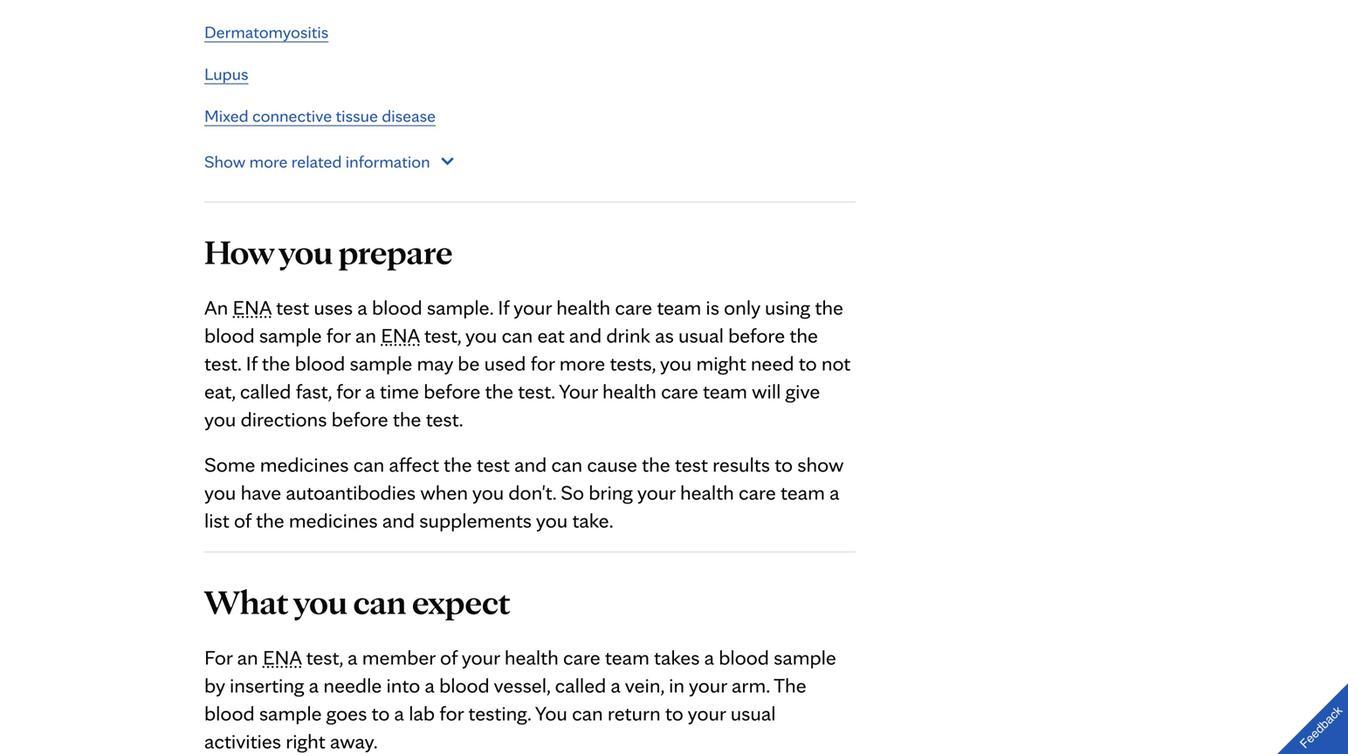 Task type: vqa. For each thing, say whether or not it's contained in the screenshot.
test uses a blood sample. If your health care team is only using the blood sample for an
yes



Task type: locate. For each thing, give the bounding box(es) containing it.
0 horizontal spatial more
[[250, 151, 288, 172]]

1 vertical spatial an
[[237, 645, 258, 670]]

your right 'in'
[[689, 673, 727, 698]]

can up used
[[502, 323, 533, 348]]

if right sample. in the top left of the page
[[498, 295, 510, 320]]

0 vertical spatial test,
[[424, 323, 461, 348]]

2 vertical spatial ena
[[263, 645, 302, 670]]

and
[[569, 323, 602, 348], [515, 452, 547, 477], [383, 508, 415, 533]]

0 vertical spatial more
[[250, 151, 288, 172]]

to inside some medicines can affect the test and can cause the test results to show you have autoantibodies when you don't. so bring your health care team a list of the medicines and supplements you take.
[[775, 452, 793, 477]]

test, up may at the left top of the page
[[424, 323, 461, 348]]

1 vertical spatial usual
[[731, 701, 776, 726]]

your down takes
[[688, 701, 726, 726]]

team
[[657, 295, 702, 320], [703, 379, 748, 404], [781, 480, 825, 505], [605, 645, 650, 670]]

needle
[[324, 673, 382, 698]]

your up eat
[[514, 295, 552, 320]]

team down show
[[781, 480, 825, 505]]

called
[[240, 379, 291, 404], [555, 673, 606, 698]]

usual down is
[[679, 323, 724, 348]]

for right lab
[[440, 701, 464, 726]]

dermatomyositis
[[204, 21, 329, 42]]

care inside test, you can eat and drink as usual before the test. if the blood sample may be used for more tests, you might need to not eat, called fast, for a time before the test. your health care team will give you directions before the test.
[[661, 379, 699, 404]]

1 vertical spatial more
[[560, 351, 606, 376]]

1 horizontal spatial and
[[515, 452, 547, 477]]

your inside the test uses a blood sample. if your health care team is only using the blood sample for an
[[514, 295, 552, 320]]

care up you
[[563, 645, 601, 670]]

you down as
[[660, 351, 692, 376]]

a right takes
[[705, 645, 715, 670]]

bring
[[589, 480, 633, 505]]

a left needle
[[309, 673, 319, 698]]

lupus
[[204, 63, 249, 84]]

care down results
[[739, 480, 776, 505]]

0 horizontal spatial if
[[246, 351, 257, 376]]

care down might
[[661, 379, 699, 404]]

can up the autoantibodies
[[354, 452, 385, 477]]

for down uses
[[327, 323, 351, 348]]

team up as
[[657, 295, 702, 320]]

will
[[752, 379, 781, 404]]

test. up affect
[[426, 407, 464, 432]]

tests,
[[610, 351, 656, 376]]

of inside some medicines can affect the test and can cause the test results to show you have autoantibodies when you don't. so bring your health care team a list of the medicines and supplements you take.
[[234, 508, 251, 533]]

2 vertical spatial test.
[[426, 407, 464, 432]]

and inside test, you can eat and drink as usual before the test. if the blood sample may be used for more tests, you might need to not eat, called fast, for a time before the test. your health care team will give you directions before the test.
[[569, 323, 602, 348]]

results
[[713, 452, 770, 477]]

health up vessel,
[[505, 645, 559, 670]]

time
[[380, 379, 419, 404]]

you
[[279, 231, 333, 273], [466, 323, 497, 348], [660, 351, 692, 376], [204, 407, 236, 432], [204, 480, 236, 505], [472, 480, 504, 505], [536, 508, 568, 533], [293, 581, 348, 623]]

can up member
[[353, 581, 406, 623]]

to left not at the top right of page
[[799, 351, 817, 376]]

how you prepare
[[204, 231, 453, 273]]

2 horizontal spatial and
[[569, 323, 602, 348]]

some
[[204, 452, 255, 477]]

before
[[729, 323, 785, 348], [424, 379, 481, 404], [332, 407, 388, 432]]

test left results
[[675, 452, 708, 477]]

1 horizontal spatial test.
[[426, 407, 464, 432]]

ena up may at the left top of the page
[[381, 323, 420, 348]]

0 horizontal spatial test.
[[204, 351, 241, 376]]

team inside test, you can eat and drink as usual before the test. if the blood sample may be used for more tests, you might need to not eat, called fast, for a time before the test. your health care team will give you directions before the test.
[[703, 379, 748, 404]]

the down time
[[393, 407, 421, 432]]

test, up needle
[[306, 645, 343, 670]]

and up don't.
[[515, 452, 547, 477]]

show
[[798, 452, 844, 477]]

1 vertical spatial test.
[[518, 379, 555, 404]]

called inside test, you can eat and drink as usual before the test. if the blood sample may be used for more tests, you might need to not eat, called fast, for a time before the test. your health care team will give you directions before the test.
[[240, 379, 291, 404]]

you down eat,
[[204, 407, 236, 432]]

can inside test, a member of your health care team takes a blood sample by inserting a needle into a blood vessel, called a vein, in your arm. the blood sample goes to a lab for testing. you can return to your usual activities right away.
[[572, 701, 603, 726]]

blood down an ena
[[204, 323, 255, 348]]

health up eat
[[557, 295, 611, 320]]

0 vertical spatial before
[[729, 323, 785, 348]]

1 horizontal spatial test,
[[424, 323, 461, 348]]

1 vertical spatial of
[[440, 645, 458, 670]]

might
[[697, 351, 747, 376]]

the down using
[[790, 323, 818, 348]]

of right "list"
[[234, 508, 251, 533]]

for
[[327, 323, 351, 348], [531, 351, 555, 376], [337, 379, 361, 404], [440, 701, 464, 726]]

0 horizontal spatial called
[[240, 379, 291, 404]]

sample down uses
[[259, 323, 322, 348]]

goes
[[327, 701, 367, 726]]

more inside 'button'
[[250, 151, 288, 172]]

sample
[[259, 323, 322, 348], [350, 351, 413, 376], [774, 645, 837, 670], [259, 701, 322, 726]]

test left uses
[[276, 295, 309, 320]]

you up uses
[[279, 231, 333, 273]]

test, for may
[[424, 323, 461, 348]]

more right show
[[250, 151, 288, 172]]

more up your on the bottom of the page
[[560, 351, 606, 376]]

team down might
[[703, 379, 748, 404]]

a
[[358, 295, 368, 320], [366, 379, 375, 404], [830, 480, 840, 505], [348, 645, 358, 670], [705, 645, 715, 670], [309, 673, 319, 698], [425, 673, 435, 698], [611, 673, 621, 698], [394, 701, 404, 726]]

blood up the 'testing.'
[[439, 673, 490, 698]]

of
[[234, 508, 251, 533], [440, 645, 458, 670]]

a inside some medicines can affect the test and can cause the test results to show you have autoantibodies when you don't. so bring your health care team a list of the medicines and supplements you take.
[[830, 480, 840, 505]]

sample up the at right
[[774, 645, 837, 670]]

test. left your on the bottom of the page
[[518, 379, 555, 404]]

can for affect
[[354, 452, 385, 477]]

a right "into"
[[425, 673, 435, 698]]

1 horizontal spatial an
[[355, 323, 376, 348]]

health
[[557, 295, 611, 320], [603, 379, 657, 404], [680, 480, 735, 505], [505, 645, 559, 670]]

health down results
[[680, 480, 735, 505]]

health inside the test uses a blood sample. if your health care team is only using the blood sample for an
[[557, 295, 611, 320]]

called up you
[[555, 673, 606, 698]]

can inside test, you can eat and drink as usual before the test. if the blood sample may be used for more tests, you might need to not eat, called fast, for a time before the test. your health care team will give you directions before the test.
[[502, 323, 533, 348]]

of right member
[[440, 645, 458, 670]]

ena right the an
[[233, 295, 272, 320]]

a left lab
[[394, 701, 404, 726]]

0 vertical spatial and
[[569, 323, 602, 348]]

to left show
[[775, 452, 793, 477]]

for an ena
[[204, 645, 302, 670]]

the
[[815, 295, 844, 320], [790, 323, 818, 348], [262, 351, 290, 376], [485, 379, 514, 404], [393, 407, 421, 432], [444, 452, 472, 477], [642, 452, 671, 477], [256, 508, 284, 533]]

the inside the test uses a blood sample. if your health care team is only using the blood sample for an
[[815, 295, 844, 320]]

a inside the test uses a blood sample. if your health care team is only using the blood sample for an
[[358, 295, 368, 320]]

0 horizontal spatial and
[[383, 508, 415, 533]]

using
[[765, 295, 811, 320]]

an ena
[[204, 295, 272, 320]]

to right goes
[[372, 701, 390, 726]]

care inside test, a member of your health care team takes a blood sample by inserting a needle into a blood vessel, called a vein, in your arm. the blood sample goes to a lab for testing. you can return to your usual activities right away.
[[563, 645, 601, 670]]

team up vein,
[[605, 645, 650, 670]]

before down only
[[729, 323, 785, 348]]

a left vein,
[[611, 673, 621, 698]]

0 vertical spatial ena
[[233, 295, 272, 320]]

before down time
[[332, 407, 388, 432]]

by
[[204, 673, 225, 698]]

care inside some medicines can affect the test and can cause the test results to show you have autoantibodies when you don't. so bring your health care team a list of the medicines and supplements you take.
[[739, 480, 776, 505]]

0 vertical spatial called
[[240, 379, 291, 404]]

0 horizontal spatial test,
[[306, 645, 343, 670]]

and right eat
[[569, 323, 602, 348]]

lupus link
[[204, 63, 249, 84]]

1 horizontal spatial before
[[424, 379, 481, 404]]

care
[[615, 295, 653, 320], [661, 379, 699, 404], [739, 480, 776, 505], [563, 645, 601, 670]]

blood up fast,
[[295, 351, 345, 376]]

for inside test, a member of your health care team takes a blood sample by inserting a needle into a blood vessel, called a vein, in your arm. the blood sample goes to a lab for testing. you can return to your usual activities right away.
[[440, 701, 464, 726]]

uses
[[314, 295, 353, 320]]

0 horizontal spatial of
[[234, 508, 251, 533]]

test, inside test, you can eat and drink as usual before the test. if the blood sample may be used for more tests, you might need to not eat, called fast, for a time before the test. your health care team will give you directions before the test.
[[424, 323, 461, 348]]

is
[[706, 295, 720, 320]]

test.
[[204, 351, 241, 376], [518, 379, 555, 404], [426, 407, 464, 432]]

medicines down directions
[[260, 452, 349, 477]]

to
[[799, 351, 817, 376], [775, 452, 793, 477], [372, 701, 390, 726], [666, 701, 684, 726]]

0 vertical spatial an
[[355, 323, 376, 348]]

1 horizontal spatial if
[[498, 295, 510, 320]]

member
[[362, 645, 436, 670]]

1 horizontal spatial called
[[555, 673, 606, 698]]

a right uses
[[358, 295, 368, 320]]

can right you
[[572, 701, 603, 726]]

blood inside test, you can eat and drink as usual before the test. if the blood sample may be used for more tests, you might need to not eat, called fast, for a time before the test. your health care team will give you directions before the test.
[[295, 351, 345, 376]]

called up directions
[[240, 379, 291, 404]]

before down be
[[424, 379, 481, 404]]

for down eat
[[531, 351, 555, 376]]

blood up activities in the bottom of the page
[[204, 701, 255, 726]]

the up when
[[444, 452, 472, 477]]

1 horizontal spatial more
[[560, 351, 606, 376]]

may
[[417, 351, 453, 376]]

be
[[458, 351, 480, 376]]

usual
[[679, 323, 724, 348], [731, 701, 776, 726]]

care up drink
[[615, 295, 653, 320]]

medicines
[[260, 452, 349, 477], [289, 508, 378, 533]]

you up supplements
[[472, 480, 504, 505]]

medicines down the autoantibodies
[[289, 508, 378, 533]]

ena
[[233, 295, 272, 320], [381, 323, 420, 348], [263, 645, 302, 670]]

your
[[514, 295, 552, 320], [638, 480, 676, 505], [462, 645, 500, 670], [689, 673, 727, 698], [688, 701, 726, 726]]

sample up time
[[350, 351, 413, 376]]

2 vertical spatial and
[[383, 508, 415, 533]]

2 horizontal spatial before
[[729, 323, 785, 348]]

1 vertical spatial if
[[246, 351, 257, 376]]

related
[[292, 151, 342, 172]]

1 horizontal spatial usual
[[731, 701, 776, 726]]

expect
[[412, 581, 511, 623]]

your
[[559, 379, 598, 404]]

blood
[[372, 295, 422, 320], [204, 323, 255, 348], [295, 351, 345, 376], [719, 645, 770, 670], [439, 673, 490, 698], [204, 701, 255, 726]]

if down an ena
[[246, 351, 257, 376]]

your right bring
[[638, 480, 676, 505]]

the down used
[[485, 379, 514, 404]]

the right using
[[815, 295, 844, 320]]

test up don't.
[[477, 452, 510, 477]]

an
[[355, 323, 376, 348], [237, 645, 258, 670]]

you down don't.
[[536, 508, 568, 533]]

your inside some medicines can affect the test and can cause the test results to show you have autoantibodies when you don't. so bring your health care team a list of the medicines and supplements you take.
[[638, 480, 676, 505]]

0 vertical spatial usual
[[679, 323, 724, 348]]

and down the autoantibodies
[[383, 508, 415, 533]]

test, inside test, a member of your health care team takes a blood sample by inserting a needle into a blood vessel, called a vein, in your arm. the blood sample goes to a lab for testing. you can return to your usual activities right away.
[[306, 645, 343, 670]]

a left time
[[366, 379, 375, 404]]

more
[[250, 151, 288, 172], [560, 351, 606, 376]]

test
[[276, 295, 309, 320], [477, 452, 510, 477], [675, 452, 708, 477]]

give
[[786, 379, 821, 404]]

more inside test, you can eat and drink as usual before the test. if the blood sample may be used for more tests, you might need to not eat, called fast, for a time before the test. your health care team will give you directions before the test.
[[560, 351, 606, 376]]

0 horizontal spatial usual
[[679, 323, 724, 348]]

1 horizontal spatial of
[[440, 645, 458, 670]]

health down tests,
[[603, 379, 657, 404]]

show
[[204, 151, 246, 172]]

1 vertical spatial test,
[[306, 645, 343, 670]]

a down show
[[830, 480, 840, 505]]

1 vertical spatial and
[[515, 452, 547, 477]]

cause
[[587, 452, 638, 477]]

usual down the arm. on the right
[[731, 701, 776, 726]]

2 vertical spatial before
[[332, 407, 388, 432]]

return
[[608, 701, 661, 726]]

0 vertical spatial test.
[[204, 351, 241, 376]]

health inside test, a member of your health care team takes a blood sample by inserting a needle into a blood vessel, called a vein, in your arm. the blood sample goes to a lab for testing. you can return to your usual activities right away.
[[505, 645, 559, 670]]

ena up the inserting
[[263, 645, 302, 670]]

0 horizontal spatial test
[[276, 295, 309, 320]]

0 vertical spatial if
[[498, 295, 510, 320]]

you up be
[[466, 323, 497, 348]]

0 vertical spatial of
[[234, 508, 251, 533]]

test,
[[424, 323, 461, 348], [306, 645, 343, 670]]

test. up eat,
[[204, 351, 241, 376]]

team inside test, a member of your health care team takes a blood sample by inserting a needle into a blood vessel, called a vein, in your arm. the blood sample goes to a lab for testing. you can return to your usual activities right away.
[[605, 645, 650, 670]]

feedback button
[[1263, 669, 1349, 755]]

1 vertical spatial called
[[555, 673, 606, 698]]



Task type: describe. For each thing, give the bounding box(es) containing it.
eat
[[538, 323, 565, 348]]

eat,
[[204, 379, 236, 404]]

right
[[286, 729, 326, 754]]

affect
[[389, 452, 439, 477]]

autoantibodies
[[286, 480, 416, 505]]

fast,
[[296, 379, 332, 404]]

what
[[204, 581, 288, 623]]

can for expect
[[353, 581, 406, 623]]

need
[[751, 351, 795, 376]]

an inside the test uses a blood sample. if your health care team is only using the blood sample for an
[[355, 323, 376, 348]]

you
[[535, 701, 568, 726]]

vessel,
[[494, 673, 551, 698]]

feedback
[[1298, 704, 1346, 752]]

list
[[204, 508, 230, 533]]

take.
[[573, 508, 614, 533]]

testing.
[[469, 701, 531, 726]]

only
[[724, 295, 761, 320]]

for inside the test uses a blood sample. if your health care team is only using the blood sample for an
[[327, 323, 351, 348]]

blood up the arm. on the right
[[719, 645, 770, 670]]

can for eat
[[502, 323, 533, 348]]

not
[[822, 351, 851, 376]]

team inside the test uses a blood sample. if your health care team is only using the blood sample for an
[[657, 295, 702, 320]]

0 horizontal spatial before
[[332, 407, 388, 432]]

2 horizontal spatial test
[[675, 452, 708, 477]]

sample.
[[427, 295, 494, 320]]

2 horizontal spatial test.
[[518, 379, 555, 404]]

show more related information button
[[204, 149, 457, 174]]

some medicines can affect the test and can cause the test results to show you have autoantibodies when you don't. so bring your health care team a list of the medicines and supplements you take.
[[204, 452, 844, 533]]

lab
[[409, 701, 435, 726]]

sample inside test, you can eat and drink as usual before the test. if the blood sample may be used for more tests, you might need to not eat, called fast, for a time before the test. your health care team will give you directions before the test.
[[350, 351, 413, 376]]

in
[[669, 673, 685, 698]]

test uses a blood sample. if your health care team is only using the blood sample for an
[[204, 295, 844, 348]]

for
[[204, 645, 233, 670]]

for right fast,
[[337, 379, 361, 404]]

team inside some medicines can affect the test and can cause the test results to show you have autoantibodies when you don't. so bring your health care team a list of the medicines and supplements you take.
[[781, 480, 825, 505]]

test, for needle
[[306, 645, 343, 670]]

if inside test, you can eat and drink as usual before the test. if the blood sample may be used for more tests, you might need to not eat, called fast, for a time before the test. your health care team will give you directions before the test.
[[246, 351, 257, 376]]

have
[[241, 480, 281, 505]]

health inside some medicines can affect the test and can cause the test results to show you have autoantibodies when you don't. so bring your health care team a list of the medicines and supplements you take.
[[680, 480, 735, 505]]

a up needle
[[348, 645, 358, 670]]

vein,
[[625, 673, 665, 698]]

called inside test, a member of your health care team takes a blood sample by inserting a needle into a blood vessel, called a vein, in your arm. the blood sample goes to a lab for testing. you can return to your usual activities right away.
[[555, 673, 606, 698]]

care inside the test uses a blood sample. if your health care team is only using the blood sample for an
[[615, 295, 653, 320]]

supplements
[[420, 508, 532, 533]]

what you can expect
[[204, 581, 511, 623]]

can up so
[[552, 452, 583, 477]]

as
[[655, 323, 674, 348]]

you right what
[[293, 581, 348, 623]]

1 horizontal spatial test
[[477, 452, 510, 477]]

0 horizontal spatial an
[[237, 645, 258, 670]]

inserting
[[230, 673, 304, 698]]

activities
[[204, 729, 281, 754]]

to inside test, you can eat and drink as usual before the test. if the blood sample may be used for more tests, you might need to not eat, called fast, for a time before the test. your health care team will give you directions before the test.
[[799, 351, 817, 376]]

the right cause
[[642, 452, 671, 477]]

1 vertical spatial ena
[[381, 323, 420, 348]]

test inside the test uses a blood sample. if your health care team is only using the blood sample for an
[[276, 295, 309, 320]]

if inside the test uses a blood sample. if your health care team is only using the blood sample for an
[[498, 295, 510, 320]]

the
[[774, 673, 807, 698]]

drink
[[607, 323, 651, 348]]

0 vertical spatial medicines
[[260, 452, 349, 477]]

1 vertical spatial before
[[424, 379, 481, 404]]

of inside test, a member of your health care team takes a blood sample by inserting a needle into a blood vessel, called a vein, in your arm. the blood sample goes to a lab for testing. you can return to your usual activities right away.
[[440, 645, 458, 670]]

the down "have"
[[256, 508, 284, 533]]

1 vertical spatial medicines
[[289, 508, 378, 533]]

mixed
[[204, 105, 249, 126]]

to down 'in'
[[666, 701, 684, 726]]

health inside test, you can eat and drink as usual before the test. if the blood sample may be used for more tests, you might need to not eat, called fast, for a time before the test. your health care team will give you directions before the test.
[[603, 379, 657, 404]]

disease
[[382, 105, 436, 126]]

don't.
[[509, 480, 556, 505]]

takes
[[654, 645, 700, 670]]

mixed connective tissue disease
[[204, 105, 436, 126]]

how
[[204, 231, 274, 273]]

mixed connective tissue disease link
[[204, 105, 436, 126]]

connective
[[252, 105, 332, 126]]

sample up the right
[[259, 701, 322, 726]]

dermatomyositis link
[[204, 21, 329, 42]]

your up vessel,
[[462, 645, 500, 670]]

blood down prepare
[[372, 295, 422, 320]]

arm.
[[732, 673, 770, 698]]

a inside test, you can eat and drink as usual before the test. if the blood sample may be used for more tests, you might need to not eat, called fast, for a time before the test. your health care team will give you directions before the test.
[[366, 379, 375, 404]]

usual inside test, a member of your health care team takes a blood sample by inserting a needle into a blood vessel, called a vein, in your arm. the blood sample goes to a lab for testing. you can return to your usual activities right away.
[[731, 701, 776, 726]]

show more related information
[[204, 151, 430, 172]]

sample inside the test uses a blood sample. if your health care team is only using the blood sample for an
[[259, 323, 322, 348]]

when
[[420, 480, 468, 505]]

so
[[561, 480, 584, 505]]

usual inside test, you can eat and drink as usual before the test. if the blood sample may be used for more tests, you might need to not eat, called fast, for a time before the test. your health care team will give you directions before the test.
[[679, 323, 724, 348]]

directions
[[241, 407, 327, 432]]

information
[[346, 151, 430, 172]]

away.
[[330, 729, 378, 754]]

prepare
[[339, 231, 453, 273]]

an
[[204, 295, 228, 320]]

the up directions
[[262, 351, 290, 376]]

test, a member of your health care team takes a blood sample by inserting a needle into a blood vessel, called a vein, in your arm. the blood sample goes to a lab for testing. you can return to your usual activities right away.
[[204, 645, 837, 754]]

into
[[387, 673, 420, 698]]

used
[[484, 351, 526, 376]]

you up "list"
[[204, 480, 236, 505]]

tissue
[[336, 105, 378, 126]]

test, you can eat and drink as usual before the test. if the blood sample may be used for more tests, you might need to not eat, called fast, for a time before the test. your health care team will give you directions before the test.
[[204, 323, 851, 432]]



